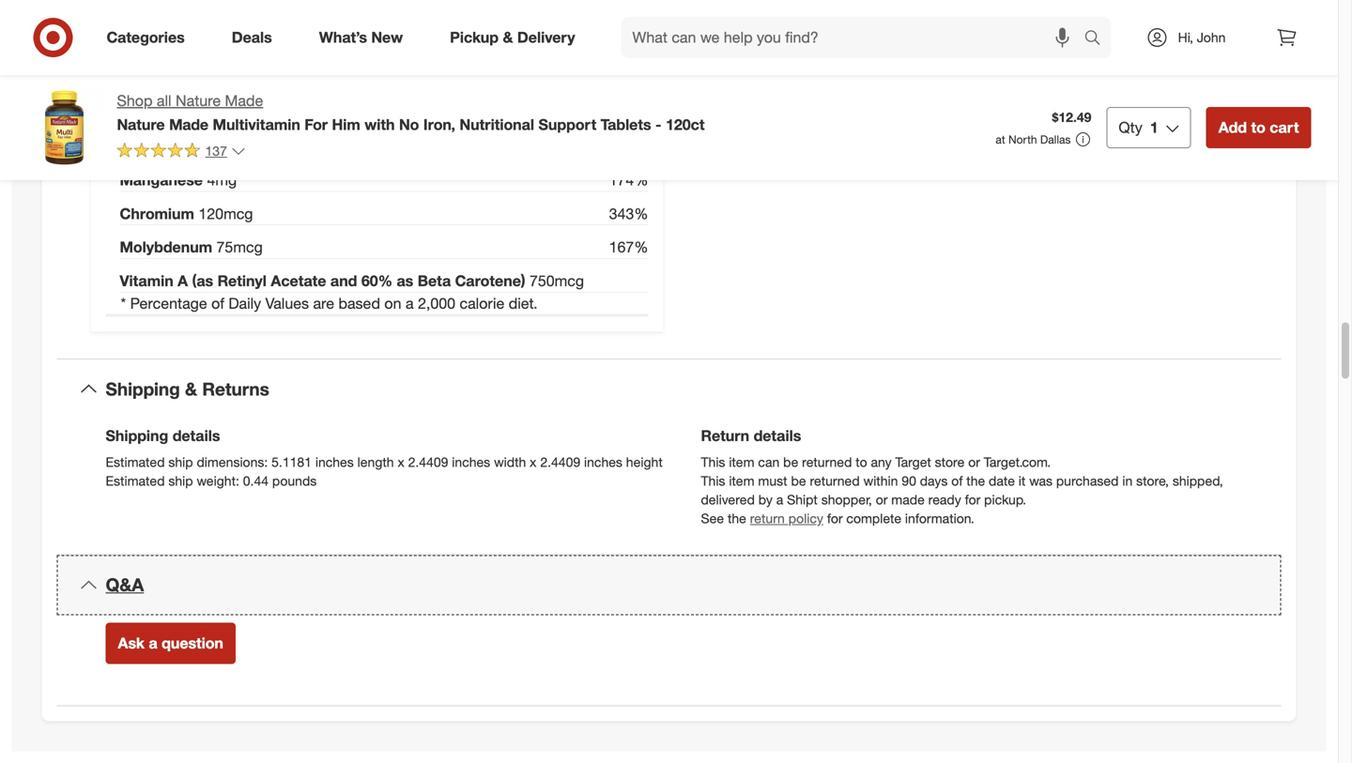 Task type: locate. For each thing, give the bounding box(es) containing it.
0 horizontal spatial to
[[856, 454, 867, 471]]

made up the multivitamin
[[225, 92, 263, 110]]

1 vertical spatial estimated
[[106, 473, 165, 489]]

details up can on the right bottom of the page
[[754, 427, 801, 445]]

0 horizontal spatial 2.4409
[[408, 454, 448, 471]]

& for pickup
[[503, 28, 513, 47]]

estimated left weight:
[[106, 473, 165, 489]]

shipping inside shipping details estimated ship dimensions: 5.1181 inches length x 2.4409 inches width x 2.4409 inches height estimated ship weight: 0.44 pounds
[[106, 427, 168, 445]]

mcg for chromium 120 mcg
[[224, 205, 253, 223]]

new
[[371, 28, 403, 47]]

ready
[[928, 492, 961, 508]]

support
[[539, 115, 597, 134]]

a right ask on the bottom left
[[149, 634, 157, 653]]

0 horizontal spatial details
[[172, 427, 220, 445]]

0 vertical spatial mg
[[232, 36, 253, 55]]

x right width
[[530, 454, 537, 471]]

1 horizontal spatial inches
[[452, 454, 490, 471]]

any
[[871, 454, 892, 471]]

details up "dimensions:"
[[172, 427, 220, 445]]

dallas
[[1040, 132, 1071, 146]]

1 vertical spatial or
[[876, 492, 888, 508]]

ship left "dimensions:"
[[168, 454, 193, 471]]

1 vertical spatial of
[[952, 473, 963, 489]]

inches
[[315, 454, 354, 471], [452, 454, 490, 471], [584, 454, 623, 471]]

categories link
[[91, 17, 208, 58]]

1 horizontal spatial or
[[968, 454, 980, 471]]

0 vertical spatial for
[[965, 492, 981, 508]]

shipping down the shipping & returns
[[106, 427, 168, 445]]

item left can on the right bottom of the page
[[729, 454, 755, 471]]

inches left length at the bottom left of page
[[315, 454, 354, 471]]

0 horizontal spatial nature
[[117, 115, 165, 134]]

for down shopper,
[[827, 511, 843, 527]]

for right ready
[[965, 492, 981, 508]]

2 x from the left
[[530, 454, 537, 471]]

copper(as
[[120, 137, 194, 156]]

for
[[305, 115, 328, 134]]

the down delivered
[[728, 511, 746, 527]]

0 horizontal spatial made
[[169, 115, 209, 134]]

iron,
[[423, 115, 455, 134]]

diet.
[[509, 294, 538, 313]]

in
[[1122, 473, 1133, 489]]

or right store
[[968, 454, 980, 471]]

made up 137 link
[[169, 115, 209, 134]]

return
[[750, 511, 785, 527]]

0 horizontal spatial the
[[728, 511, 746, 527]]

x right length at the bottom left of page
[[398, 454, 404, 471]]

chromium 120 mcg
[[120, 205, 253, 223]]

zinc
[[120, 70, 151, 88]]

0 horizontal spatial or
[[876, 492, 888, 508]]

0 vertical spatial shipping
[[106, 378, 180, 400]]

magnesium 100 mg
[[120, 36, 253, 55]]

ask a question button
[[106, 623, 236, 664]]

qty 1
[[1119, 118, 1158, 137]]

deals
[[232, 28, 272, 47]]

x
[[398, 454, 404, 471], [530, 454, 537, 471]]

q&a
[[106, 574, 144, 596]]

1 horizontal spatial 2.4409
[[540, 454, 580, 471]]

search
[[1076, 30, 1121, 48]]

target
[[895, 454, 931, 471]]

mcg for selenium 70 mcg
[[207, 104, 236, 122]]

qty
[[1119, 118, 1143, 137]]

1 vertical spatial a
[[776, 492, 783, 508]]

1 vertical spatial made
[[169, 115, 209, 134]]

a right on
[[406, 294, 414, 313]]

60%
[[361, 272, 393, 290]]

1 horizontal spatial x
[[530, 454, 537, 471]]

1 vertical spatial item
[[729, 473, 755, 489]]

0 vertical spatial this
[[701, 454, 725, 471]]

of down store
[[952, 473, 963, 489]]

1 horizontal spatial details
[[754, 427, 801, 445]]

2 shipping from the top
[[106, 427, 168, 445]]

store,
[[1136, 473, 1169, 489]]

*
[[121, 294, 126, 313]]

shipping
[[106, 378, 180, 400], [106, 427, 168, 445]]

0 horizontal spatial &
[[185, 378, 197, 400]]

1 item from the top
[[729, 454, 755, 471]]

based
[[338, 294, 380, 313]]

to right add
[[1251, 118, 1266, 137]]

what's new
[[319, 28, 403, 47]]

mcg up retinyl
[[233, 238, 263, 257]]

100%
[[609, 3, 648, 21]]

a inside return details this item can be returned to any target store or target.com. this item must be returned within 90 days of the date it was purchased in store, shipped, delivered by a shipt shopper, or made ready for pickup. see the return policy for complete information.
[[776, 492, 783, 508]]

0 vertical spatial estimated
[[106, 454, 165, 471]]

john
[[1197, 29, 1226, 46]]

0 vertical spatial the
[[967, 473, 985, 489]]

nature right all
[[176, 92, 221, 110]]

width
[[494, 454, 526, 471]]

0 vertical spatial &
[[503, 28, 513, 47]]

1 shipping from the top
[[106, 378, 180, 400]]

mcg for molybdenum 75 mcg
[[233, 238, 263, 257]]

& for shipping
[[185, 378, 197, 400]]

be up the shipt on the bottom of the page
[[791, 473, 806, 489]]

details for return
[[754, 427, 801, 445]]

2.4409 right width
[[540, 454, 580, 471]]

this down return
[[701, 454, 725, 471]]

mg up the multivitamin
[[232, 36, 253, 55]]

item
[[729, 454, 755, 471], [729, 473, 755, 489]]

ship left weight:
[[168, 473, 193, 489]]

shipped,
[[1173, 473, 1223, 489]]

be
[[783, 454, 798, 471], [791, 473, 806, 489]]

see
[[701, 511, 724, 527]]

a right by
[[776, 492, 783, 508]]

2 horizontal spatial a
[[776, 492, 783, 508]]

this
[[701, 454, 725, 471], [701, 473, 725, 489]]

store
[[935, 454, 965, 471]]

0 horizontal spatial for
[[827, 511, 843, 527]]

1 vertical spatial &
[[185, 378, 197, 400]]

1 vertical spatial mg
[[172, 70, 193, 88]]

nature down shop
[[117, 115, 165, 134]]

2 vertical spatial mg
[[215, 171, 237, 189]]

delivered
[[701, 492, 755, 508]]

inches left width
[[452, 454, 490, 471]]

shipping down *
[[106, 378, 180, 400]]

0 vertical spatial returned
[[802, 454, 852, 471]]

the left date
[[967, 473, 985, 489]]

mcg
[[207, 104, 236, 122], [224, 205, 253, 223], [233, 238, 263, 257], [555, 272, 584, 290]]

& left returns
[[185, 378, 197, 400]]

vitamin
[[120, 272, 173, 290]]

136%
[[609, 70, 648, 88]]

deals link
[[216, 17, 296, 58]]

2 vertical spatial a
[[149, 634, 157, 653]]

1 horizontal spatial of
[[952, 473, 963, 489]]

& right pickup
[[503, 28, 513, 47]]

750
[[530, 272, 555, 290]]

details inside shipping details estimated ship dimensions: 5.1181 inches length x 2.4409 inches width x 2.4409 inches height estimated ship weight: 0.44 pounds
[[172, 427, 220, 445]]

& inside dropdown button
[[185, 378, 197, 400]]

or
[[968, 454, 980, 471], [876, 492, 888, 508]]

2.4409 right length at the bottom left of page
[[408, 454, 448, 471]]

shop all nature made nature made multivitamin for him with no iron, nutritional support tablets - 120ct
[[117, 92, 705, 134]]

0 vertical spatial made
[[225, 92, 263, 110]]

0 vertical spatial a
[[406, 294, 414, 313]]

2 horizontal spatial inches
[[584, 454, 623, 471]]

mg
[[232, 36, 253, 55], [172, 70, 193, 88], [215, 171, 237, 189]]

shipping details estimated ship dimensions: 5.1181 inches length x 2.4409 inches width x 2.4409 inches height estimated ship weight: 0.44 pounds
[[106, 427, 663, 489]]

1 vertical spatial be
[[791, 473, 806, 489]]

2.4409
[[408, 454, 448, 471], [540, 454, 580, 471]]

at north dallas
[[996, 132, 1071, 146]]

1 vertical spatial to
[[856, 454, 867, 471]]

length
[[357, 454, 394, 471]]

0 vertical spatial to
[[1251, 118, 1266, 137]]

mg for magnesium 100 mg
[[232, 36, 253, 55]]

0 vertical spatial of
[[211, 294, 224, 313]]

1 vertical spatial this
[[701, 473, 725, 489]]

1 x from the left
[[398, 454, 404, 471]]

to
[[1251, 118, 1266, 137], [856, 454, 867, 471]]

estimated down the shipping & returns
[[106, 454, 165, 471]]

1 details from the left
[[172, 427, 220, 445]]

mg for manganese 4 mg
[[215, 171, 237, 189]]

1 horizontal spatial made
[[225, 92, 263, 110]]

1 horizontal spatial to
[[1251, 118, 1266, 137]]

magnesium
[[120, 36, 203, 55]]

shipping inside dropdown button
[[106, 378, 180, 400]]

0 vertical spatial nature
[[176, 92, 221, 110]]

2 details from the left
[[754, 427, 801, 445]]

0 vertical spatial be
[[783, 454, 798, 471]]

15
[[155, 70, 172, 88]]

1 horizontal spatial &
[[503, 28, 513, 47]]

-
[[655, 115, 662, 134]]

details inside return details this item can be returned to any target store or target.com. this item must be returned within 90 days of the date it was purchased in store, shipped, delivered by a shipt shopper, or made ready for pickup. see the return policy for complete information.
[[754, 427, 801, 445]]

q&a button
[[57, 556, 1281, 616]]

of left "daily"
[[211, 294, 224, 313]]

1 vertical spatial for
[[827, 511, 843, 527]]

to left the any
[[856, 454, 867, 471]]

mg for zinc 15 mg
[[172, 70, 193, 88]]

mg down 137
[[215, 171, 237, 189]]

selenium
[[120, 104, 186, 122]]

1 vertical spatial the
[[728, 511, 746, 527]]

mcg up cupric
[[207, 104, 236, 122]]

0 horizontal spatial x
[[398, 454, 404, 471]]

0 horizontal spatial a
[[149, 634, 157, 653]]

0 vertical spatial ship
[[168, 454, 193, 471]]

1 horizontal spatial nature
[[176, 92, 221, 110]]

nature
[[176, 92, 221, 110], [117, 115, 165, 134]]

shipt
[[787, 492, 818, 508]]

1 vertical spatial shipping
[[106, 427, 168, 445]]

weight:
[[197, 473, 239, 489]]

this up delivered
[[701, 473, 725, 489]]

item up delivered
[[729, 473, 755, 489]]

1 vertical spatial ship
[[168, 473, 193, 489]]

chromium
[[120, 205, 194, 223]]

0 horizontal spatial inches
[[315, 454, 354, 471]]

0 vertical spatial item
[[729, 454, 755, 471]]

mcg right carotene)
[[555, 272, 584, 290]]

mcg up the 75
[[224, 205, 253, 223]]

75
[[216, 238, 233, 257]]

1 this from the top
[[701, 454, 725, 471]]

with
[[365, 115, 395, 134]]

of inside return details this item can be returned to any target store or target.com. this item must be returned within 90 days of the date it was purchased in store, shipped, delivered by a shipt shopper, or made ready for pickup. see the return policy for complete information.
[[952, 473, 963, 489]]

hi,
[[1178, 29, 1193, 46]]

manganese
[[120, 171, 203, 189]]

to inside return details this item can be returned to any target store or target.com. this item must be returned within 90 days of the date it was purchased in store, shipped, delivered by a shipt shopper, or made ready for pickup. see the return policy for complete information.
[[856, 454, 867, 471]]

mg down magnesium 100 mg
[[172, 70, 193, 88]]

the
[[967, 473, 985, 489], [728, 511, 746, 527]]

or down within
[[876, 492, 888, 508]]

inches left height
[[584, 454, 623, 471]]

be right can on the right bottom of the page
[[783, 454, 798, 471]]



Task type: describe. For each thing, give the bounding box(es) containing it.
24%
[[617, 36, 648, 55]]

within
[[864, 473, 898, 489]]

cart
[[1270, 118, 1299, 137]]

a inside button
[[149, 634, 157, 653]]

pounds
[[272, 473, 317, 489]]

sulfate)
[[250, 137, 305, 156]]

shipping & returns button
[[57, 359, 1281, 419]]

must
[[758, 473, 787, 489]]

details for shipping
[[172, 427, 220, 445]]

1 ship from the top
[[168, 454, 193, 471]]

ask a question
[[118, 634, 223, 653]]

north
[[1009, 132, 1037, 146]]

2,000
[[418, 294, 455, 313]]

shop
[[117, 92, 153, 110]]

values
[[265, 294, 309, 313]]

return
[[701, 427, 749, 445]]

2 2.4409 from the left
[[540, 454, 580, 471]]

on
[[384, 294, 401, 313]]

made
[[891, 492, 925, 508]]

pickup & delivery
[[450, 28, 575, 47]]

2 this from the top
[[701, 473, 725, 489]]

carotene)
[[455, 272, 525, 290]]

delivery
[[517, 28, 575, 47]]

are
[[313, 294, 334, 313]]

shipping & returns
[[106, 378, 269, 400]]

167%
[[609, 238, 648, 257]]

policy
[[789, 511, 823, 527]]

pickup.
[[984, 492, 1026, 508]]

search button
[[1076, 17, 1121, 62]]

what's new link
[[303, 17, 426, 58]]

100
[[207, 36, 232, 55]]

retinyl
[[217, 272, 267, 290]]

image of nature made multivitamin for him with no iron, nutritional support tablets - 120ct image
[[27, 90, 102, 165]]

1 2.4409 from the left
[[408, 454, 448, 471]]

1 horizontal spatial the
[[967, 473, 985, 489]]

120ct
[[666, 115, 705, 134]]

shipping for shipping & returns
[[106, 378, 180, 400]]

it
[[1019, 473, 1026, 489]]

* percentage of daily values are based on a 2,000 calorie diet.
[[121, 294, 538, 313]]

days
[[920, 473, 948, 489]]

information.
[[905, 511, 974, 527]]

acetate
[[271, 272, 326, 290]]

2 item from the top
[[729, 473, 755, 489]]

height
[[626, 454, 663, 471]]

him
[[332, 115, 360, 134]]

2 estimated from the top
[[106, 473, 165, 489]]

multivitamin
[[213, 115, 300, 134]]

pickup
[[450, 28, 499, 47]]

2 ship from the top
[[168, 473, 193, 489]]

1 horizontal spatial a
[[406, 294, 414, 313]]

add
[[1219, 118, 1247, 137]]

1 estimated from the top
[[106, 454, 165, 471]]

1 inches from the left
[[315, 454, 354, 471]]

zinc 15 mg
[[120, 70, 193, 88]]

ask
[[118, 634, 145, 653]]

137
[[205, 143, 227, 159]]

2 inches from the left
[[452, 454, 490, 471]]

was
[[1029, 473, 1053, 489]]

to inside add to cart button
[[1251, 118, 1266, 137]]

343%
[[609, 205, 648, 223]]

add to cart button
[[1206, 107, 1311, 148]]

shopper,
[[821, 492, 872, 508]]

tablets
[[601, 115, 651, 134]]

70
[[190, 104, 207, 122]]

manganese 4 mg
[[120, 171, 237, 189]]

shipping for shipping details estimated ship dimensions: 5.1181 inches length x 2.4409 inches width x 2.4409 inches height estimated ship weight: 0.44 pounds
[[106, 427, 168, 445]]

0 vertical spatial or
[[968, 454, 980, 471]]

what's
[[319, 28, 367, 47]]

pickup & delivery link
[[434, 17, 599, 58]]

return details this item can be returned to any target store or target.com. this item must be returned within 90 days of the date it was purchased in store, shipped, delivered by a shipt shopper, or made ready for pickup. see the return policy for complete information.
[[701, 427, 1223, 527]]

1 vertical spatial nature
[[117, 115, 165, 134]]

by
[[759, 492, 773, 508]]

cupric
[[199, 137, 246, 156]]

categories
[[107, 28, 185, 47]]

at
[[996, 132, 1005, 146]]

molybdenum 75 mcg
[[120, 238, 263, 257]]

add to cart
[[1219, 118, 1299, 137]]

returns
[[202, 378, 269, 400]]

0 horizontal spatial of
[[211, 294, 224, 313]]

What can we help you find? suggestions appear below search field
[[621, 17, 1089, 58]]

selenium 70 mcg
[[120, 104, 236, 122]]

1 horizontal spatial for
[[965, 492, 981, 508]]

purchased
[[1056, 473, 1119, 489]]

question
[[162, 634, 223, 653]]

beta
[[418, 272, 451, 290]]

all
[[157, 92, 171, 110]]

molybdenum
[[120, 238, 212, 257]]

4
[[207, 171, 215, 189]]

hi, john
[[1178, 29, 1226, 46]]

return policy link
[[750, 511, 823, 527]]

vitamin a (as retinyl acetate and 60% as beta carotene) 750 mcg
[[120, 272, 584, 290]]

90
[[902, 473, 916, 489]]

1 vertical spatial returned
[[810, 473, 860, 489]]

120
[[198, 205, 224, 223]]

and
[[330, 272, 357, 290]]

complete
[[846, 511, 902, 527]]

3 inches from the left
[[584, 454, 623, 471]]

copper(as cupric sulfate)
[[120, 137, 305, 156]]

a
[[178, 272, 188, 290]]

(as
[[192, 272, 213, 290]]

127%
[[609, 104, 648, 122]]



Task type: vqa. For each thing, say whether or not it's contained in the screenshot.
3rd Not from the bottom
no



